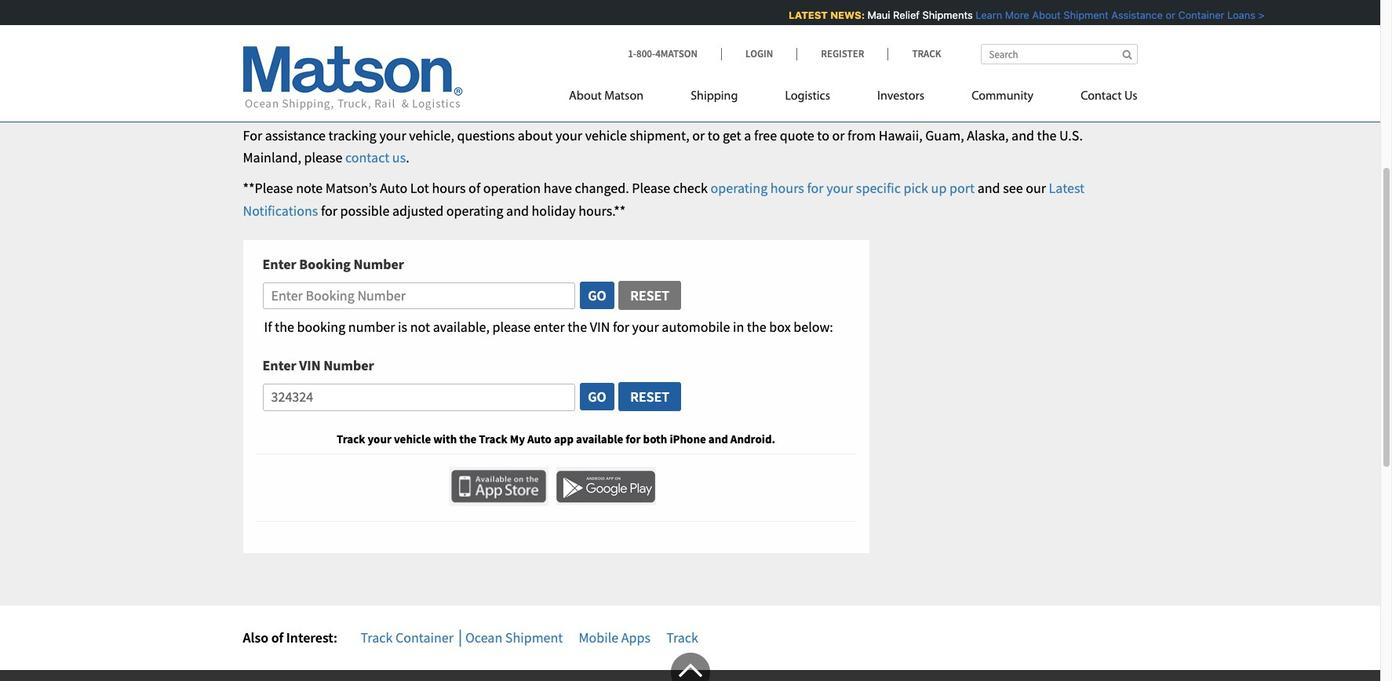 Task type: vqa. For each thing, say whether or not it's contained in the screenshot.
Track LINK
yes



Task type: describe. For each thing, give the bounding box(es) containing it.
from
[[848, 126, 876, 144]]

1 horizontal spatial adjusted
[[918, 9, 959, 21]]

for possible adjusted operating and holiday hours.**
[[318, 202, 626, 220]]

posted
[[1097, 9, 1130, 21]]

matson
[[605, 90, 644, 103]]

1 horizontal spatial check
[[829, 9, 857, 21]]

operation
[[483, 179, 541, 197]]

1-800-4matson
[[628, 47, 698, 60]]

learn
[[974, 9, 1000, 21]]

u.s.
[[1060, 126, 1083, 144]]

hawaii,
[[879, 126, 923, 144]]

app
[[554, 432, 574, 447]]

blue matson logo with ocean, shipping, truck, rail and logistics written beneath it. image
[[243, 46, 463, 111]]

loans
[[1226, 9, 1254, 21]]

your down enter vin number "text box"
[[368, 432, 392, 447]]

see
[[1355, 9, 1373, 21]]

learn more about shipment assistance or container loans > link
[[974, 9, 1263, 21]]

number for enter booking number
[[354, 255, 404, 273]]

2 to from the left
[[817, 126, 830, 144]]

**please note matson's auto lot hours of operation have changed. please check operating hours for your specific pick up port and see our
[[243, 179, 1049, 197]]

your left "specific"
[[827, 179, 853, 197]]

automobile shipment tracking
[[243, 18, 714, 65]]

see
[[1003, 179, 1023, 197]]

news:
[[829, 9, 863, 21]]

matson's
[[326, 179, 377, 197]]

backtop image
[[671, 653, 710, 681]]

1 horizontal spatial vin
[[590, 318, 610, 336]]

notifications
[[243, 202, 318, 220]]

relief
[[891, 9, 918, 21]]

off/picking
[[629, 9, 696, 21]]

contact us
[[1081, 90, 1138, 103]]

0 vertical spatial booking
[[573, 96, 621, 114]]

your down digit
[[556, 126, 582, 144]]

contact
[[345, 149, 389, 167]]

mainland,
[[243, 149, 301, 167]]

1 vertical spatial container
[[396, 628, 454, 646]]

also
[[243, 628, 268, 646]]

a
[[744, 126, 751, 144]]

tracking
[[328, 126, 377, 144]]

about matson
[[569, 90, 644, 103]]

shipments
[[921, 9, 971, 21]]

quote
[[780, 126, 814, 144]]

2 horizontal spatial please
[[493, 318, 531, 336]]

track for track your vehicle with the track my auto app available for both iphone and android.
[[337, 432, 365, 447]]

hours for adjusted
[[1068, 9, 1094, 21]]

my
[[510, 432, 525, 447]]

1 horizontal spatial number
[[624, 96, 671, 114]]

1-
[[628, 47, 637, 60]]

android.
[[731, 432, 775, 447]]

or left get
[[692, 126, 705, 144]]

Search search field
[[981, 44, 1138, 64]]

2 vertical spatial operating
[[446, 202, 503, 220]]

us.
[[1338, 9, 1352, 21]]

shipping
[[691, 90, 738, 103]]

vehicle, for please
[[379, 96, 424, 114]]

both
[[643, 432, 667, 447]]

under
[[1133, 9, 1161, 21]]

the inside the for assistance tracking your vehicle, questions about your vehicle shipment, or to get a free quote to or from hawaii, guam, alaska, and the u.s. mainland, please
[[1037, 126, 1057, 144]]

below.
[[904, 96, 943, 114]]

iphone
[[670, 432, 706, 447]]

for left automobile
[[613, 318, 629, 336]]

1 vertical spatial of
[[271, 628, 283, 646]]

shipment,
[[630, 126, 690, 144]]

1 horizontal spatial please
[[427, 96, 465, 114]]

free
[[754, 126, 777, 144]]

see late link
[[1352, 9, 1392, 21]]

2 horizontal spatial operating
[[962, 9, 1008, 21]]

1 vertical spatial vin
[[299, 357, 321, 375]]

booking
[[299, 255, 351, 273]]

0 horizontal spatial track link
[[666, 628, 699, 646]]

1 vertical spatial holiday
[[532, 202, 576, 220]]

shipping link
[[667, 82, 762, 115]]

0 horizontal spatial auto
[[380, 179, 408, 197]]

top menu navigation
[[569, 82, 1138, 115]]

personal
[[325, 96, 376, 114]]

latest notifications
[[243, 179, 1085, 220]]

enter vin number
[[263, 357, 374, 375]]

also of interest:
[[243, 628, 337, 646]]

automobile
[[243, 18, 421, 65]]

about matson link
[[569, 82, 667, 115]]

alaska,
[[967, 126, 1009, 144]]

interest:
[[286, 628, 337, 646]]

dropping
[[572, 9, 627, 21]]

below:
[[794, 318, 833, 336]]

1 vertical spatial enter
[[534, 318, 565, 336]]

vehicle, for questions
[[409, 126, 454, 144]]

contact us .
[[345, 149, 409, 167]]

0 horizontal spatial vehicle
[[394, 432, 431, 447]]

1 horizontal spatial auto
[[527, 432, 552, 447]]

1-800-4matson link
[[628, 47, 721, 60]]

port
[[950, 179, 975, 197]]

more
[[1003, 9, 1028, 21]]

your up assistance
[[295, 96, 322, 114]]

logistics
[[785, 90, 830, 103]]

1 horizontal spatial please
[[795, 9, 826, 21]]

apps
[[621, 628, 651, 646]]

track for the left "track" link
[[666, 628, 699, 646]]

search image
[[1123, 49, 1132, 60]]

note
[[296, 179, 323, 197]]

hours for changed.
[[771, 179, 804, 197]]

0 vertical spatial number
[[838, 96, 887, 114]]

Enter Booking Number text field
[[263, 282, 576, 310]]

and inside the for assistance tracking your vehicle, questions about your vehicle shipment, or to get a free quote to or from hawaii, guam, alaska, and the u.s. mainland, please
[[1012, 126, 1035, 144]]

0 horizontal spatial hours
[[432, 179, 466, 197]]

mobile apps link
[[579, 628, 651, 646]]

track for rightmost "track" link
[[912, 47, 941, 60]]

track container │ocean shipment
[[361, 628, 563, 646]]

notifications"
[[1200, 9, 1265, 21]]

or left shipping at the top
[[674, 96, 686, 114]]

**please
[[243, 179, 293, 197]]

1 vertical spatial adjusted
[[392, 202, 444, 220]]

specific
[[856, 179, 901, 197]]

community link
[[948, 82, 1057, 115]]

1 to from the left
[[708, 126, 720, 144]]

contact
[[1081, 90, 1122, 103]]

for
[[243, 126, 262, 144]]

or left from
[[832, 126, 845, 144]]

and right "learn"
[[1010, 9, 1028, 21]]

please inside the for assistance tracking your vehicle, questions about your vehicle shipment, or to get a free quote to or from hawaii, guam, alaska, and the u.s. mainland, please
[[304, 149, 342, 167]]



Task type: locate. For each thing, give the bounding box(es) containing it.
visiting
[[1302, 9, 1335, 21]]

0 horizontal spatial number
[[348, 318, 395, 336]]

1 vertical spatial please
[[304, 149, 342, 167]]

vehicle left with
[[394, 432, 431, 447]]

0 horizontal spatial possible
[[340, 202, 390, 220]]

number up 'shipment,'
[[624, 96, 671, 114]]

your up us in the left top of the page
[[380, 126, 406, 144]]

1 vertical spatial possible
[[340, 202, 390, 220]]

about right more
[[1030, 9, 1059, 21]]

1 vertical spatial enter
[[263, 357, 296, 375]]

to left get
[[708, 126, 720, 144]]

for down quote
[[807, 179, 824, 197]]

container
[[1176, 9, 1223, 21], [396, 628, 454, 646]]

2 enter from the top
[[263, 357, 296, 375]]

0 vertical spatial adjusted
[[918, 9, 959, 21]]

login
[[746, 47, 773, 60]]

0 horizontal spatial about
[[569, 90, 602, 103]]

track link
[[888, 47, 941, 60], [666, 628, 699, 646]]

1 vertical spatial track link
[[666, 628, 699, 646]]

0 horizontal spatial vin
[[299, 357, 321, 375]]

enter left booking
[[263, 255, 296, 273]]

your left 7-
[[502, 96, 529, 114]]

0 vertical spatial vehicle,
[[379, 96, 424, 114]]

possible right news:
[[876, 9, 916, 21]]

holiday down have
[[532, 202, 576, 220]]

if the booking number is not available, please enter the vin for your automobile in the box below:
[[264, 318, 833, 336]]

booking up enter vin number
[[297, 318, 346, 336]]

our
[[1026, 179, 1046, 197]]

booking right digit
[[573, 96, 621, 114]]

vehicle inside the for assistance tracking your vehicle, questions about your vehicle shipment, or to get a free quote to or from hawaii, guam, alaska, and the u.s. mainland, please
[[585, 126, 627, 144]]

1 vertical spatial check
[[673, 179, 708, 197]]

mobile apps
[[579, 628, 651, 646]]

│ocean
[[457, 628, 503, 646]]

of up for possible adjusted operating and holiday hours.**
[[469, 179, 480, 197]]

4matson
[[656, 47, 698, 60]]

or
[[1164, 9, 1174, 21], [674, 96, 686, 114], [692, 126, 705, 144], [832, 126, 845, 144]]

0 vertical spatial vehicle
[[585, 126, 627, 144]]

for down note on the top of the page
[[321, 202, 337, 220]]

number left is
[[348, 318, 395, 336]]

and right alaska,
[[1012, 126, 1035, 144]]

adjusted right the relief
[[918, 9, 959, 21]]

>
[[1257, 9, 1263, 21]]

shipment right │ocean
[[505, 628, 563, 646]]

for left the relief
[[860, 9, 873, 21]]

1 horizontal spatial about
[[1030, 9, 1059, 21]]

2 vertical spatial please
[[493, 318, 531, 336]]

0 horizontal spatial please
[[632, 179, 670, 197]]

800-
[[637, 47, 656, 60]]

2 vertical spatial number
[[324, 357, 374, 375]]

1 horizontal spatial possible
[[876, 9, 916, 21]]

us
[[1125, 90, 1138, 103]]

number up from
[[838, 96, 887, 114]]

container left │ocean
[[396, 628, 454, 646]]

None button
[[618, 280, 682, 311], [579, 281, 615, 310], [618, 382, 682, 412], [579, 382, 615, 412], [618, 280, 682, 311], [579, 281, 615, 310], [618, 382, 682, 412], [579, 382, 615, 412]]

apple image
[[449, 467, 548, 506]]

shipment up 7-
[[428, 18, 578, 65]]

0 vertical spatial operating
[[962, 9, 1008, 21]]

1 enter from the top
[[263, 255, 296, 273]]

up
[[931, 179, 947, 197]]

pick
[[904, 179, 929, 197]]

0 horizontal spatial check
[[673, 179, 708, 197]]

0 vertical spatial possible
[[876, 9, 916, 21]]

mobile
[[579, 628, 619, 646]]

assistance
[[1110, 9, 1161, 21]]

adjusted
[[918, 9, 959, 21], [392, 202, 444, 220]]

latest
[[787, 9, 826, 21]]

1 vertical spatial vehicle
[[394, 432, 431, 447]]

0 vertical spatial vin
[[590, 318, 610, 336]]

0 vertical spatial about
[[1030, 9, 1059, 21]]

number up enter vin number "text box"
[[324, 357, 374, 375]]

0 vertical spatial track link
[[888, 47, 941, 60]]

changed.
[[575, 179, 629, 197]]

0 vertical spatial in
[[890, 96, 901, 114]]

please down the for assistance tracking your vehicle, questions about your vehicle shipment, or to get a free quote to or from hawaii, guam, alaska, and the u.s. mainland, please
[[632, 179, 670, 197]]

vehicle
[[747, 9, 792, 21]]

tracking
[[585, 18, 714, 65]]

enter down if
[[263, 357, 296, 375]]

0 horizontal spatial please
[[304, 149, 342, 167]]

1 vertical spatial vehicle,
[[409, 126, 454, 144]]

operating hours for your specific pick up port link
[[711, 179, 975, 197]]

for left both
[[626, 432, 641, 447]]

0 horizontal spatial to
[[708, 126, 720, 144]]

1 horizontal spatial track link
[[888, 47, 941, 60]]

1 vertical spatial about
[[569, 90, 602, 103]]

1 horizontal spatial of
[[469, 179, 480, 197]]

0 horizontal spatial of
[[271, 628, 283, 646]]

number
[[838, 96, 887, 114], [354, 255, 404, 273], [324, 357, 374, 375]]

0 vertical spatial holiday
[[1031, 9, 1065, 21]]

please up questions
[[427, 96, 465, 114]]

0 vertical spatial auto
[[380, 179, 408, 197]]

box
[[769, 318, 791, 336]]

0 horizontal spatial booking
[[297, 318, 346, 336]]

0 vertical spatial enter
[[468, 96, 500, 114]]

None search field
[[981, 44, 1138, 64]]

adjusted down lot
[[392, 202, 444, 220]]

guam,
[[926, 126, 964, 144]]

"latest
[[1163, 9, 1198, 21]]

1 horizontal spatial in
[[890, 96, 901, 114]]

track link down the relief
[[888, 47, 941, 60]]

1 vertical spatial number
[[354, 255, 404, 273]]

1 horizontal spatial vehicle
[[585, 126, 627, 144]]

hours down quote
[[771, 179, 804, 197]]

auto
[[380, 179, 408, 197], [527, 432, 552, 447]]

shipment
[[1062, 9, 1107, 21], [428, 18, 578, 65], [505, 628, 563, 646]]

questions
[[457, 126, 515, 144]]

of right also
[[271, 628, 283, 646]]

auto right my on the left
[[527, 432, 552, 447]]

hours left posted
[[1068, 9, 1094, 21]]

and left see
[[978, 179, 1000, 197]]

0 vertical spatial number
[[624, 96, 671, 114]]

auto left lot
[[380, 179, 408, 197]]

0 horizontal spatial operating
[[446, 202, 503, 220]]

and down 'operation'
[[506, 202, 529, 220]]

contact us link
[[1057, 82, 1138, 115]]

enter booking number
[[263, 255, 404, 273]]

in left the below.
[[890, 96, 901, 114]]

track container │ocean shipment link
[[361, 628, 563, 646]]

0 horizontal spatial container
[[396, 628, 454, 646]]

0 vertical spatial please
[[427, 96, 465, 114]]

us
[[392, 149, 406, 167]]

0 vertical spatial enter
[[263, 255, 296, 273]]

1 horizontal spatial hours
[[771, 179, 804, 197]]

holiday right more
[[1031, 9, 1065, 21]]

register link
[[797, 47, 888, 60]]

please right available,
[[493, 318, 531, 336]]

about
[[518, 126, 553, 144]]

hours.**
[[579, 202, 626, 220]]

the
[[689, 96, 709, 114], [1037, 126, 1057, 144], [275, 318, 294, 336], [568, 318, 587, 336], [747, 318, 767, 336], [459, 432, 477, 447]]

1 horizontal spatial enter
[[534, 318, 565, 336]]

shipment up search search field
[[1062, 9, 1107, 21]]

0 vertical spatial check
[[829, 9, 857, 21]]

0 vertical spatial of
[[469, 179, 480, 197]]

vehicle, inside the for assistance tracking your vehicle, questions about your vehicle shipment, or to get a free quote to or from hawaii, guam, alaska, and the u.s. mainland, please
[[409, 126, 454, 144]]

track
[[912, 47, 941, 60], [260, 96, 292, 114], [337, 432, 365, 447], [479, 432, 508, 447], [361, 628, 393, 646], [666, 628, 699, 646]]

login link
[[721, 47, 797, 60]]

1 vertical spatial please
[[632, 179, 670, 197]]

available,
[[433, 318, 490, 336]]

community
[[972, 90, 1034, 103]]

late
[[1376, 9, 1392, 21]]

is
[[398, 318, 407, 336]]

1 horizontal spatial operating
[[711, 179, 768, 197]]

please
[[427, 96, 465, 114], [304, 149, 342, 167], [493, 318, 531, 336]]

vehicle, up .
[[409, 126, 454, 144]]

identification
[[757, 96, 836, 114]]

hours right lot
[[432, 179, 466, 197]]

2 horizontal spatial hours
[[1068, 9, 1094, 21]]

check left maui
[[829, 9, 857, 21]]

0 horizontal spatial in
[[733, 318, 744, 336]]

and right iphone
[[709, 432, 728, 447]]

track your vehicle with the track my auto app available for both iphone and android.
[[337, 432, 775, 447]]

1 vertical spatial operating
[[711, 179, 768, 197]]

lot
[[410, 179, 429, 197]]

vehicle down to track your personal vehicle, please enter your 7-digit booking number or the vehicle identification number in below.
[[585, 126, 627, 144]]

1 horizontal spatial holiday
[[1031, 9, 1065, 21]]

available
[[576, 432, 623, 447]]

.
[[406, 149, 409, 167]]

1 vertical spatial in
[[733, 318, 744, 336]]

investors link
[[854, 82, 948, 115]]

latest notifications link
[[243, 179, 1085, 220]]

1 vertical spatial auto
[[527, 432, 552, 447]]

please left news:
[[795, 9, 826, 21]]

footer
[[0, 653, 1381, 681]]

track link up 'backtop' image
[[666, 628, 699, 646]]

vin
[[590, 318, 610, 336], [299, 357, 321, 375]]

latest
[[1049, 179, 1085, 197]]

1 horizontal spatial to
[[817, 126, 830, 144]]

1 horizontal spatial container
[[1176, 9, 1223, 21]]

about left matson
[[569, 90, 602, 103]]

number up enter booking number text field
[[354, 255, 404, 273]]

hours
[[1068, 9, 1094, 21], [432, 179, 466, 197], [771, 179, 804, 197]]

1 vertical spatial booking
[[297, 318, 346, 336]]

in left the box
[[733, 318, 744, 336]]

vehicle
[[712, 96, 754, 114]]

to
[[243, 96, 257, 114]]

number for enter vin number
[[324, 357, 374, 375]]

vehicle, right the personal
[[379, 96, 424, 114]]

to right quote
[[817, 126, 830, 144]]

get
[[723, 126, 741, 144]]

and
[[1010, 9, 1028, 21], [1012, 126, 1035, 144], [978, 179, 1000, 197], [506, 202, 529, 220], [709, 432, 728, 447]]

1 vertical spatial number
[[348, 318, 395, 336]]

0 horizontal spatial adjusted
[[392, 202, 444, 220]]

please up note on the top of the page
[[304, 149, 342, 167]]

of
[[469, 179, 480, 197], [271, 628, 283, 646]]

Enter VIN Number text field
[[263, 384, 576, 411]]

contact us link
[[345, 149, 406, 167]]

0 vertical spatial please
[[795, 9, 826, 21]]

1 horizontal spatial booking
[[573, 96, 621, 114]]

about inside top menu navigation
[[569, 90, 602, 103]]

0 horizontal spatial enter
[[468, 96, 500, 114]]

for assistance tracking your vehicle, questions about your vehicle shipment, or to get a free quote to or from hawaii, guam, alaska, and the u.s. mainland, please
[[243, 126, 1083, 167]]

0 horizontal spatial holiday
[[532, 202, 576, 220]]

check down the for assistance tracking your vehicle, questions about your vehicle shipment, or to get a free quote to or from hawaii, guam, alaska, and the u.s. mainland, please
[[673, 179, 708, 197]]

up
[[698, 9, 713, 21]]

with
[[433, 432, 457, 447]]

7-
[[532, 96, 543, 114]]

your left automobile
[[632, 318, 659, 336]]

or right the under
[[1164, 9, 1174, 21]]

container left loans
[[1176, 9, 1223, 21]]

logistics link
[[762, 82, 854, 115]]

enter for enter vin number
[[263, 357, 296, 375]]

goolge play image
[[556, 467, 656, 505]]

0 vertical spatial container
[[1176, 9, 1223, 21]]

enter for enter booking number
[[263, 255, 296, 273]]

track for track container │ocean shipment
[[361, 628, 393, 646]]

before
[[1268, 9, 1299, 21]]

possible down matson's
[[340, 202, 390, 220]]



